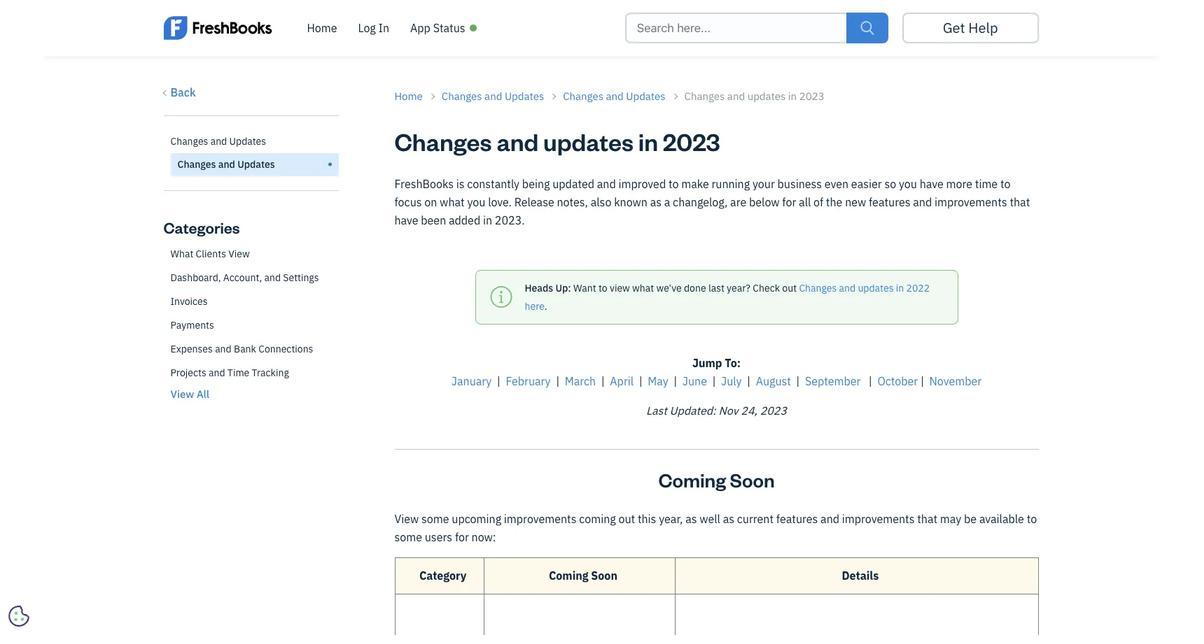 Task type: vqa. For each thing, say whether or not it's contained in the screenshot.
rightmost retained
no



Task type: describe. For each thing, give the bounding box(es) containing it.
home for changes
[[395, 90, 423, 103]]

connections
[[259, 343, 313, 355]]

what clients view link
[[164, 243, 339, 264]]

get help
[[943, 19, 998, 36]]

may link
[[648, 374, 669, 388]]

september link
[[805, 374, 861, 388]]

august link
[[756, 374, 791, 388]]

what inside freshbooks is constantly being updated and improved to make running your business even easier so you have more time to focus on what you love. release notes, also known as a changelog, are below for all of the new features and improvements that have been added in 2023.
[[440, 195, 465, 209]]

in
[[379, 21, 389, 35]]

1 vertical spatial 2023
[[663, 126, 720, 157]]

features inside view some upcoming improvements coming out this year, as well as current features and improvements that may be available to some users for now:
[[776, 512, 818, 526]]

want
[[573, 282, 596, 295]]

search image
[[860, 21, 874, 35]]

love.
[[488, 195, 512, 209]]

view
[[610, 282, 630, 295]]

projects
[[171, 367, 206, 379]]

november
[[930, 374, 982, 388]]

10 | from the left
[[921, 374, 924, 388]]

1 vertical spatial soon
[[591, 569, 618, 583]]

what
[[171, 248, 193, 260]]

changes and updates in 2023 main content
[[41, 56, 1161, 636]]

all
[[197, 388, 209, 401]]

below
[[749, 195, 780, 209]]

is
[[456, 177, 465, 191]]

july
[[721, 374, 742, 388]]

april link
[[610, 374, 634, 388]]

also
[[591, 195, 612, 209]]

expenses
[[171, 343, 213, 355]]

last
[[709, 282, 725, 295]]

payments link
[[164, 315, 339, 336]]

year,
[[659, 512, 683, 526]]

0 vertical spatial some
[[422, 512, 449, 526]]

improvements inside freshbooks is constantly being updated and improved to make running your business even easier so you have more time to focus on what you love. release notes, also known as a changelog, are below for all of the new features and improvements that have been added in 2023.
[[935, 195, 1007, 209]]

Search here... text field
[[625, 13, 846, 43]]

1 vertical spatial updates
[[543, 126, 634, 157]]

january
[[452, 374, 492, 388]]

and inside changes and updates in 2022 here
[[839, 282, 856, 295]]

being
[[522, 177, 550, 191]]

september
[[805, 374, 861, 388]]

dashboard, account, and settings
[[171, 271, 319, 284]]

0 vertical spatial you
[[899, 177, 917, 191]]

categories
[[164, 217, 240, 237]]

october link
[[878, 374, 918, 388]]

check
[[753, 282, 780, 295]]

1 vertical spatial what
[[632, 282, 654, 295]]

0 vertical spatial changes and updates in 2023
[[685, 90, 825, 103]]

jump
[[693, 356, 722, 370]]

to up the a
[[669, 177, 679, 191]]

changes and updates in 2022 here link
[[525, 282, 930, 313]]

known
[[614, 195, 648, 209]]

on
[[425, 195, 437, 209]]

cookie consent banner dialog
[[11, 464, 221, 625]]

freshbooks
[[395, 177, 454, 191]]

features inside freshbooks is constantly being updated and improved to make running your business even easier so you have more time to focus on what you love. release notes, also known as a changelog, are below for all of the new features and improvements that have been added in 2023.
[[869, 195, 911, 209]]

your
[[753, 177, 775, 191]]

so
[[885, 177, 896, 191]]

we've
[[656, 282, 682, 295]]

february
[[506, 374, 551, 388]]

expenses and bank connections
[[171, 343, 313, 355]]

in inside changes and updates in 2022 here
[[896, 282, 904, 295]]

october
[[878, 374, 918, 388]]

last updated: nov 24, 2023
[[646, 404, 787, 418]]

dashboard,
[[171, 271, 221, 284]]

7 | from the left
[[747, 374, 751, 388]]

1 vertical spatial coming soon
[[549, 569, 618, 583]]

jump to: january | february | march | april | may | june | july | august | september | october | november
[[452, 356, 982, 388]]

added
[[449, 213, 480, 227]]

log in
[[358, 21, 389, 35]]

app status link
[[410, 19, 477, 37]]

help
[[969, 19, 998, 36]]

bank
[[234, 343, 256, 355]]

5 | from the left
[[674, 374, 677, 388]]

updated
[[553, 177, 595, 191]]

been
[[421, 213, 446, 227]]

projects and time tracking link
[[164, 362, 339, 383]]

current
[[737, 512, 774, 526]]

to:
[[725, 356, 741, 370]]

to inside view some upcoming improvements coming out this year, as well as current features and improvements that may be available to some users for now:
[[1027, 512, 1037, 526]]

make
[[681, 177, 709, 191]]

updates inside changes and updates in 2022 here
[[858, 282, 894, 295]]

2023.
[[495, 213, 525, 227]]

details
[[842, 569, 879, 583]]

freshbooks help center home page image
[[164, 15, 272, 41]]

new
[[845, 195, 866, 209]]

2022
[[906, 282, 930, 295]]

1 vertical spatial some
[[395, 530, 422, 544]]

available
[[980, 512, 1024, 526]]

home for log
[[307, 21, 337, 35]]

cookie preferences image
[[8, 606, 29, 627]]

users
[[425, 530, 452, 544]]

4 | from the left
[[639, 374, 643, 388]]

projects and time tracking
[[171, 367, 289, 379]]

out inside view some upcoming improvements coming out this year, as well as current features and improvements that may be available to some users for now:
[[619, 512, 635, 526]]

status
[[433, 21, 465, 35]]

year?
[[727, 282, 751, 295]]

to left view at right
[[599, 282, 608, 295]]

24,
[[741, 404, 758, 418]]

november link
[[930, 374, 982, 388]]

view all
[[171, 388, 209, 401]]

clients
[[196, 248, 226, 260]]

focus
[[395, 195, 422, 209]]

june
[[683, 374, 707, 388]]

view for view all
[[171, 388, 194, 401]]

invoices link
[[164, 291, 339, 312]]

tracking
[[252, 367, 289, 379]]

updated:
[[670, 404, 716, 418]]

changes and updates in 2022 here
[[525, 282, 930, 313]]



Task type: locate. For each thing, give the bounding box(es) containing it.
0 vertical spatial what
[[440, 195, 465, 209]]

out left 'this'
[[619, 512, 635, 526]]

0 horizontal spatial coming
[[549, 569, 589, 583]]

invoices
[[171, 295, 208, 308]]

in inside freshbooks is constantly being updated and improved to make running your business even easier so you have more time to focus on what you love. release notes, also known as a changelog, are below for all of the new features and improvements that have been added in 2023.
[[483, 213, 492, 227]]

1 horizontal spatial 2023
[[760, 404, 787, 418]]

march link
[[565, 374, 596, 388]]

improvements down the more
[[935, 195, 1007, 209]]

features right current
[[776, 512, 818, 526]]

1 horizontal spatial that
[[1010, 195, 1030, 209]]

0 vertical spatial features
[[869, 195, 911, 209]]

log
[[358, 21, 376, 35]]

view inside "view all" 'button'
[[171, 388, 194, 401]]

june link
[[683, 374, 707, 388]]

2 horizontal spatial as
[[723, 512, 735, 526]]

0 horizontal spatial home
[[307, 21, 337, 35]]

what clients view
[[171, 248, 250, 260]]

time
[[227, 367, 249, 379]]

1 horizontal spatial what
[[632, 282, 654, 295]]

more
[[946, 177, 973, 191]]

| right july
[[747, 374, 751, 388]]

some
[[422, 512, 449, 526], [395, 530, 422, 544]]

out
[[782, 282, 797, 295], [619, 512, 635, 526]]

what down the is
[[440, 195, 465, 209]]

2 horizontal spatial view
[[395, 512, 419, 526]]

done
[[684, 282, 706, 295]]

july link
[[721, 374, 742, 388]]

changes and updates
[[442, 90, 544, 103], [563, 90, 666, 103], [171, 135, 266, 148], [178, 158, 275, 171]]

1 vertical spatial out
[[619, 512, 635, 526]]

coming soon up well
[[659, 468, 775, 493]]

january link
[[452, 374, 492, 388]]

1 vertical spatial have
[[395, 213, 418, 227]]

coming
[[659, 468, 726, 493], [549, 569, 589, 583]]

| left "october" "link"
[[869, 374, 872, 388]]

0 horizontal spatial as
[[650, 195, 662, 209]]

easier
[[851, 177, 882, 191]]

log in link
[[358, 19, 389, 37]]

freshbooks is constantly being updated and improved to make running your business even easier so you have more time to focus on what you love. release notes, also known as a changelog, are below for all of the new features and improvements that have been added in 2023.
[[395, 177, 1030, 227]]

0 vertical spatial coming soon
[[659, 468, 775, 493]]

have down focus
[[395, 213, 418, 227]]

for left all
[[782, 195, 796, 209]]

view inside what clients view link
[[228, 248, 250, 260]]

8 | from the left
[[796, 374, 800, 388]]

improvements left coming
[[504, 512, 577, 526]]

changes and updates in 2023
[[685, 90, 825, 103], [395, 126, 720, 157]]

be
[[964, 512, 977, 526]]

improvements up details
[[842, 512, 915, 526]]

view inside view some upcoming improvements coming out this year, as well as current features and improvements that may be available to some users for now:
[[395, 512, 419, 526]]

0 vertical spatial that
[[1010, 195, 1030, 209]]

as right well
[[723, 512, 735, 526]]

have
[[920, 177, 944, 191], [395, 213, 418, 227]]

coming up well
[[659, 468, 726, 493]]

app status
[[410, 21, 465, 35]]

0 vertical spatial soon
[[730, 468, 775, 493]]

1 horizontal spatial improvements
[[842, 512, 915, 526]]

that inside freshbooks is constantly being updated and improved to make running your business even easier so you have more time to focus on what you love. release notes, also known as a changelog, are below for all of the new features and improvements that have been added in 2023.
[[1010, 195, 1030, 209]]

some up users
[[422, 512, 449, 526]]

0 vertical spatial view
[[228, 248, 250, 260]]

0 horizontal spatial you
[[467, 195, 486, 209]]

features down so
[[869, 195, 911, 209]]

home down app
[[395, 90, 423, 103]]

0 horizontal spatial updates
[[543, 126, 634, 157]]

and inside view some upcoming improvements coming out this year, as well as current features and improvements that may be available to some users for now:
[[821, 512, 840, 526]]

in
[[788, 90, 797, 103], [638, 126, 658, 157], [483, 213, 492, 227], [896, 282, 904, 295]]

get help button
[[902, 13, 1039, 43]]

2 vertical spatial 2023
[[760, 404, 787, 418]]

0 vertical spatial updates
[[748, 90, 786, 103]]

1 vertical spatial you
[[467, 195, 486, 209]]

1 horizontal spatial home link
[[395, 90, 423, 103]]

1 vertical spatial that
[[917, 512, 938, 526]]

august
[[756, 374, 791, 388]]

| left july
[[712, 374, 716, 388]]

9 | from the left
[[869, 374, 872, 388]]

settings
[[283, 271, 319, 284]]

business
[[778, 177, 822, 191]]

1 vertical spatial home link
[[395, 90, 423, 103]]

1 vertical spatial view
[[171, 388, 194, 401]]

| left april
[[601, 374, 605, 388]]

1 vertical spatial features
[[776, 512, 818, 526]]

as inside freshbooks is constantly being updated and improved to make running your business even easier so you have more time to focus on what you love. release notes, also known as a changelog, are below for all of the new features and improvements that have been added in 2023.
[[650, 195, 662, 209]]

payments
[[171, 319, 214, 332]]

account,
[[223, 271, 262, 284]]

back link
[[164, 84, 339, 102]]

| right january link
[[497, 374, 501, 388]]

a
[[664, 195, 670, 209]]

coming down coming
[[549, 569, 589, 583]]

have left the more
[[920, 177, 944, 191]]

for inside freshbooks is constantly being updated and improved to make running your business even easier so you have more time to focus on what you love. release notes, also known as a changelog, are below for all of the new features and improvements that have been added in 2023.
[[782, 195, 796, 209]]

0 vertical spatial home
[[307, 21, 337, 35]]

2 horizontal spatial updates
[[858, 282, 894, 295]]

1 horizontal spatial soon
[[730, 468, 775, 493]]

app
[[410, 21, 431, 35]]

march
[[565, 374, 596, 388]]

you right so
[[899, 177, 917, 191]]

changelog,
[[673, 195, 728, 209]]

that inside view some upcoming improvements coming out this year, as well as current features and improvements that may be available to some users for now:
[[917, 512, 938, 526]]

2 vertical spatial updates
[[858, 282, 894, 295]]

changes and updates link
[[442, 90, 544, 103], [563, 90, 666, 103], [171, 130, 339, 153], [171, 153, 339, 176]]

1 horizontal spatial features
[[869, 195, 911, 209]]

to right 'time'
[[1001, 177, 1011, 191]]

0 vertical spatial out
[[782, 282, 797, 295]]

0 horizontal spatial soon
[[591, 569, 618, 583]]

for inside view some upcoming improvements coming out this year, as well as current features and improvements that may be available to some users for now:
[[455, 530, 469, 544]]

0 vertical spatial have
[[920, 177, 944, 191]]

improved
[[619, 177, 666, 191]]

may
[[648, 374, 669, 388]]

view up account, at the top left of the page
[[228, 248, 250, 260]]

category
[[419, 569, 467, 583]]

2023
[[799, 90, 825, 103], [663, 126, 720, 157], [760, 404, 787, 418]]

1 horizontal spatial coming
[[659, 468, 726, 493]]

1 horizontal spatial have
[[920, 177, 944, 191]]

0 vertical spatial for
[[782, 195, 796, 209]]

view for view some upcoming improvements coming out this year, as well as current features and improvements that may be available to some users for now:
[[395, 512, 419, 526]]

constantly
[[467, 177, 520, 191]]

0 horizontal spatial improvements
[[504, 512, 577, 526]]

updates
[[748, 90, 786, 103], [543, 126, 634, 157], [858, 282, 894, 295]]

| right may link
[[674, 374, 677, 388]]

1 horizontal spatial for
[[782, 195, 796, 209]]

1 vertical spatial changes and updates in 2023
[[395, 126, 720, 157]]

0 vertical spatial 2023
[[799, 90, 825, 103]]

you up added
[[467, 195, 486, 209]]

home link down app
[[395, 90, 423, 103]]

soon up current
[[730, 468, 775, 493]]

all
[[799, 195, 811, 209]]

1 horizontal spatial updates
[[748, 90, 786, 103]]

2 | from the left
[[556, 374, 560, 388]]

0 horizontal spatial view
[[171, 388, 194, 401]]

0 horizontal spatial that
[[917, 512, 938, 526]]

this
[[638, 512, 656, 526]]

1 horizontal spatial home
[[395, 90, 423, 103]]

may
[[940, 512, 962, 526]]

0 vertical spatial coming
[[659, 468, 726, 493]]

home
[[307, 21, 337, 35], [395, 90, 423, 103]]

0 horizontal spatial for
[[455, 530, 469, 544]]

0 horizontal spatial out
[[619, 512, 635, 526]]

0 horizontal spatial 2023
[[663, 126, 720, 157]]

1 horizontal spatial as
[[686, 512, 697, 526]]

soon
[[730, 468, 775, 493], [591, 569, 618, 583]]

last
[[646, 404, 667, 418]]

coming soon down coming
[[549, 569, 618, 583]]

nov
[[719, 404, 738, 418]]

home link for changes
[[395, 90, 423, 103]]

updates
[[505, 90, 544, 103], [626, 90, 666, 103], [229, 135, 266, 148], [237, 158, 275, 171]]

1 vertical spatial coming
[[549, 569, 589, 583]]

0 horizontal spatial coming soon
[[549, 569, 618, 583]]

1 horizontal spatial view
[[228, 248, 250, 260]]

for left now:
[[455, 530, 469, 544]]

home link left log
[[307, 19, 337, 37]]

home link for log
[[307, 19, 337, 37]]

and
[[485, 90, 502, 103], [606, 90, 624, 103], [727, 90, 745, 103], [497, 126, 539, 157], [211, 135, 227, 148], [218, 158, 235, 171], [597, 177, 616, 191], [913, 195, 932, 209], [264, 271, 281, 284], [839, 282, 856, 295], [215, 343, 232, 355], [209, 367, 225, 379], [821, 512, 840, 526]]

you
[[899, 177, 917, 191], [467, 195, 486, 209]]

6 | from the left
[[712, 374, 716, 388]]

3 | from the left
[[601, 374, 605, 388]]

0 vertical spatial home link
[[307, 19, 337, 37]]

february link
[[506, 374, 551, 388]]

well
[[700, 512, 720, 526]]

1 horizontal spatial coming soon
[[659, 468, 775, 493]]

dashboard, account, and settings link
[[164, 267, 339, 288]]

0 horizontal spatial what
[[440, 195, 465, 209]]

some left users
[[395, 530, 422, 544]]

|
[[497, 374, 501, 388], [556, 374, 560, 388], [601, 374, 605, 388], [639, 374, 643, 388], [674, 374, 677, 388], [712, 374, 716, 388], [747, 374, 751, 388], [796, 374, 800, 388], [869, 374, 872, 388], [921, 374, 924, 388]]

0 horizontal spatial home link
[[307, 19, 337, 37]]

1 vertical spatial home
[[395, 90, 423, 103]]

| right "october" "link"
[[921, 374, 924, 388]]

view left "all"
[[171, 388, 194, 401]]

are
[[730, 195, 747, 209]]

improvements
[[935, 195, 1007, 209], [504, 512, 577, 526], [842, 512, 915, 526]]

2 vertical spatial view
[[395, 512, 419, 526]]

soon down coming
[[591, 569, 618, 583]]

1 | from the left
[[497, 374, 501, 388]]

home link
[[307, 19, 337, 37], [395, 90, 423, 103]]

what
[[440, 195, 465, 209], [632, 282, 654, 295]]

the
[[826, 195, 843, 209]]

as left the a
[[650, 195, 662, 209]]

2 horizontal spatial 2023
[[799, 90, 825, 103]]

1 vertical spatial for
[[455, 530, 469, 544]]

0 horizontal spatial have
[[395, 213, 418, 227]]

| left march at the bottom of page
[[556, 374, 560, 388]]

changes
[[442, 90, 482, 103], [563, 90, 604, 103], [685, 90, 725, 103], [395, 126, 492, 157], [171, 135, 208, 148], [178, 158, 216, 171], [799, 282, 837, 295]]

what right view at right
[[632, 282, 654, 295]]

home inside changes and updates in 2023 main content
[[395, 90, 423, 103]]

time
[[975, 177, 998, 191]]

out right check
[[782, 282, 797, 295]]

home left log
[[307, 21, 337, 35]]

here
[[525, 300, 545, 313]]

changes inside changes and updates in 2022 here
[[799, 282, 837, 295]]

1 horizontal spatial out
[[782, 282, 797, 295]]

| left may link
[[639, 374, 643, 388]]

view left the upcoming in the left of the page
[[395, 512, 419, 526]]

as left well
[[686, 512, 697, 526]]

1 horizontal spatial you
[[899, 177, 917, 191]]

2 horizontal spatial improvements
[[935, 195, 1007, 209]]

.
[[545, 300, 547, 313]]

to right the available
[[1027, 512, 1037, 526]]

notes,
[[557, 195, 588, 209]]

| right august
[[796, 374, 800, 388]]

that
[[1010, 195, 1030, 209], [917, 512, 938, 526]]

0 horizontal spatial features
[[776, 512, 818, 526]]



